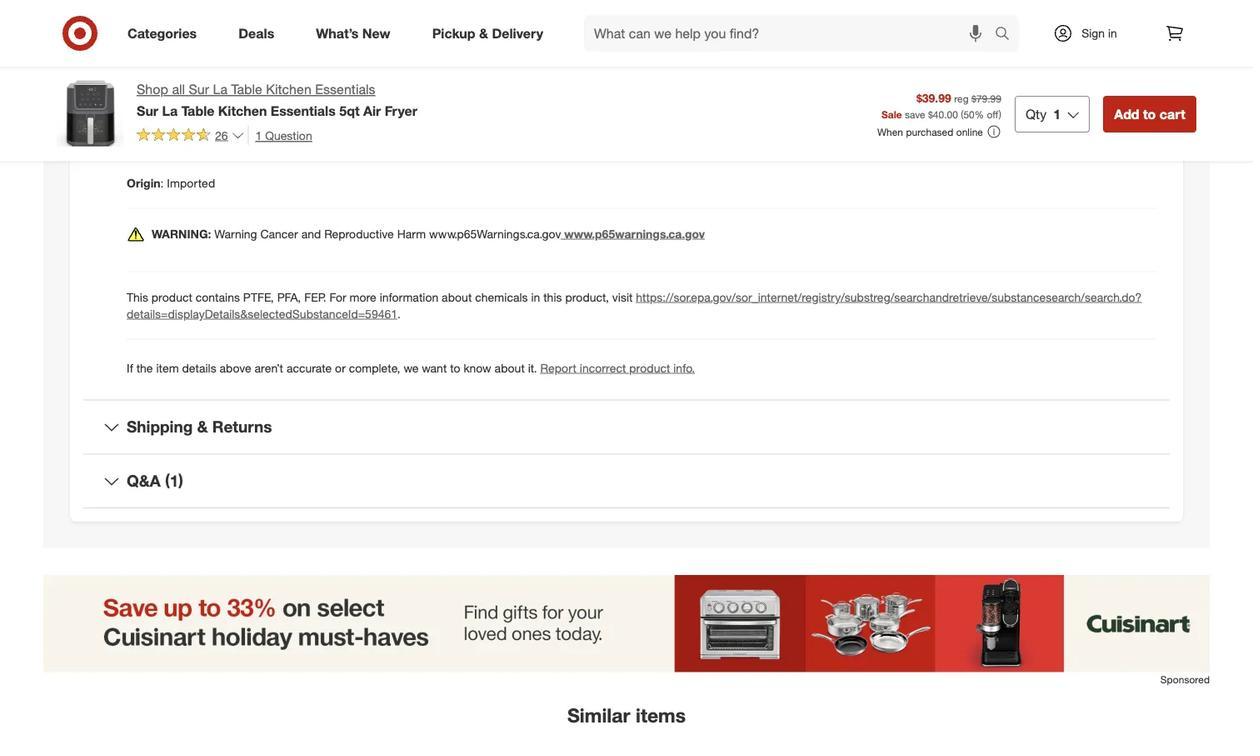 Task type: describe. For each thing, give the bounding box(es) containing it.
0 vertical spatial essentials
[[315, 81, 376, 98]]

https://sor.epa.gov/sor_internet/registry/substreg/searchandretrieve/substancesearch/search.do? details=displaydetails&selectedsubstanceid=59461
[[127, 290, 1142, 321]]

0 vertical spatial in
[[1109, 26, 1118, 40]]

ptfe,
[[243, 290, 274, 304]]

chemicals
[[475, 290, 528, 304]]

: for 89039437
[[154, 23, 157, 38]]

https://sor.epa.gov/sor_internet/registry/substreg/searchandretrieve/substancesearch/search.do?
[[636, 290, 1142, 304]]

40.00
[[933, 108, 958, 120]]

What can we help you find? suggestions appear below search field
[[584, 15, 999, 52]]

warning: warning  cancer and reproductive harm www.p65warnings.ca.gov www.p65warnings.ca.gov
[[152, 226, 705, 241]]

items
[[636, 704, 686, 727]]

sponsored
[[1161, 674, 1210, 686]]

visit
[[612, 290, 633, 304]]

returns
[[212, 417, 272, 437]]

$39.99
[[917, 90, 952, 105]]

image of sur la table kitchen essentials 5qt air fryer image
[[57, 80, 123, 147]]

sign
[[1082, 26, 1105, 40]]

q&a (1)
[[127, 471, 183, 490]]

5qt
[[339, 102, 360, 119]]

1 question
[[256, 128, 312, 142]]

add to cart
[[1115, 106, 1186, 122]]

q&a (1) button
[[83, 455, 1170, 508]]

similar items region
[[43, 575, 1210, 730]]

product,
[[565, 290, 609, 304]]

details
[[182, 361, 216, 375]]

warning
[[214, 226, 257, 241]]

26
[[215, 128, 228, 142]]

number
[[155, 125, 199, 139]]

shop all sur la table kitchen essentials sur la table kitchen essentials 5qt air fryer
[[137, 81, 418, 119]]

similar
[[568, 704, 631, 727]]

shipping & returns
[[127, 417, 272, 437]]

harm
[[397, 226, 426, 241]]

072-
[[244, 125, 268, 139]]

pfa,
[[277, 290, 301, 304]]

new
[[362, 25, 391, 41]]

and
[[301, 226, 321, 241]]

www.p65warnings.ca.gov
[[429, 226, 561, 241]]

(dpci)
[[202, 125, 238, 139]]

$79.99
[[972, 92, 1002, 105]]

1 horizontal spatial about
[[495, 361, 525, 375]]

off
[[987, 108, 999, 120]]

0 vertical spatial table
[[231, 81, 262, 98]]

air
[[363, 102, 381, 119]]

shop
[[137, 81, 168, 98]]

1 vertical spatial la
[[162, 102, 178, 119]]

upc
[[127, 74, 152, 88]]

report incorrect product info. button
[[541, 360, 695, 376]]

add to cart button
[[1104, 96, 1197, 132]]

1 vertical spatial sur
[[137, 102, 158, 119]]

shipping
[[127, 417, 193, 437]]

1 horizontal spatial la
[[213, 81, 228, 98]]

cancer
[[260, 226, 298, 241]]

qty 1
[[1026, 106, 1061, 122]]

warning:
[[152, 226, 211, 241]]

0 horizontal spatial in
[[531, 290, 540, 304]]

all
[[172, 81, 185, 98]]

origin
[[127, 176, 161, 190]]

sign in
[[1082, 26, 1118, 40]]

details=displaydetails&selectedsubstanceid=59461
[[127, 306, 398, 321]]

50
[[964, 108, 975, 120]]

0 vertical spatial kitchen
[[266, 81, 312, 98]]

)
[[999, 108, 1002, 120]]

report
[[541, 361, 577, 375]]

89039437
[[161, 23, 213, 38]]

810115941323
[[158, 74, 236, 88]]

search button
[[988, 15, 1028, 55]]

qty
[[1026, 106, 1047, 122]]

shipping & returns button
[[83, 401, 1170, 454]]

1 question link
[[248, 126, 312, 145]]

: for 810115941323
[[152, 74, 155, 88]]

https://sor.epa.gov/sor_internet/registry/substreg/searchandretrieve/substancesearch/search.do? details=displaydetails&selectedsubstanceid=59461 link
[[127, 290, 1142, 321]]

want
[[422, 361, 447, 375]]

(1)
[[165, 471, 183, 490]]

tcin : 89039437
[[127, 23, 213, 38]]

tcin
[[127, 23, 154, 38]]

what's
[[316, 25, 359, 41]]

: for imported
[[161, 176, 164, 190]]

reg
[[955, 92, 969, 105]]

more
[[350, 290, 377, 304]]

26 link
[[137, 126, 245, 146]]

aren't
[[255, 361, 283, 375]]

contains
[[196, 290, 240, 304]]

if
[[127, 361, 133, 375]]

fryer
[[385, 102, 418, 119]]

save
[[905, 108, 926, 120]]



Task type: vqa. For each thing, say whether or not it's contained in the screenshot.
Herald inside only ships with $35 orders free shipping * * exclusions apply. not available at manhattan herald square check nearby stores
no



Task type: locate. For each thing, give the bounding box(es) containing it.
pickup
[[432, 25, 476, 41]]

table up 072-
[[231, 81, 262, 98]]

0 vertical spatial about
[[442, 290, 472, 304]]

deals link
[[224, 15, 295, 52]]

question
[[265, 128, 312, 142]]

product left info.
[[630, 361, 670, 375]]

imported
[[167, 176, 215, 190]]

for more information about chemicals in this product, visit
[[330, 290, 633, 304]]

search
[[988, 27, 1028, 43]]

1 vertical spatial to
[[450, 361, 461, 375]]

sale
[[882, 108, 902, 120]]

1 vertical spatial .
[[398, 306, 401, 321]]

sign in link
[[1039, 15, 1144, 52]]

categories
[[128, 25, 197, 41]]

what's new link
[[302, 15, 411, 52]]

0 vertical spatial sur
[[189, 81, 209, 98]]

1 horizontal spatial product
[[630, 361, 670, 375]]

similar items
[[568, 704, 686, 727]]

1 horizontal spatial .
[[398, 306, 401, 321]]

origin : imported
[[127, 176, 215, 190]]

www.p65warnings.ca.gov
[[565, 226, 705, 241]]

product
[[152, 290, 192, 304], [630, 361, 670, 375]]

online
[[957, 125, 984, 138]]

$39.99 reg $79.99 sale save $ 40.00 ( 50 % off )
[[882, 90, 1002, 120]]

1 horizontal spatial in
[[1109, 26, 1118, 40]]

to right add
[[1144, 106, 1156, 122]]

1 horizontal spatial 1
[[1054, 106, 1061, 122]]

0 horizontal spatial about
[[442, 290, 472, 304]]

cart
[[1160, 106, 1186, 122]]

essentials up '1151'
[[271, 102, 336, 119]]

kitchen up 072-
[[218, 102, 267, 119]]

0 vertical spatial la
[[213, 81, 228, 98]]

: left the imported
[[161, 176, 164, 190]]

1 vertical spatial kitchen
[[218, 102, 267, 119]]

& for shipping
[[197, 417, 208, 437]]

0 horizontal spatial to
[[450, 361, 461, 375]]

1 vertical spatial about
[[495, 361, 525, 375]]

sur down the shop
[[137, 102, 158, 119]]

delivery
[[492, 25, 544, 41]]

we
[[404, 361, 419, 375]]

table
[[231, 81, 262, 98], [181, 102, 214, 119]]

about
[[442, 290, 472, 304], [495, 361, 525, 375]]

sur right all on the left
[[189, 81, 209, 98]]

1 horizontal spatial to
[[1144, 106, 1156, 122]]

in left this
[[531, 290, 540, 304]]

table up 26 link
[[181, 102, 214, 119]]

0 vertical spatial 1
[[1054, 106, 1061, 122]]

0 horizontal spatial sur
[[137, 102, 158, 119]]

for
[[330, 290, 346, 304]]

1 vertical spatial product
[[630, 361, 670, 375]]

item number (dpci) : 072-04-1151
[[127, 125, 312, 139]]

info.
[[674, 361, 695, 375]]

deals
[[239, 25, 274, 41]]

to inside button
[[1144, 106, 1156, 122]]

0 vertical spatial to
[[1144, 106, 1156, 122]]

kitchen up '1151'
[[266, 81, 312, 98]]

1
[[1054, 106, 1061, 122], [256, 128, 262, 142]]

about left it.
[[495, 361, 525, 375]]

if the item details above aren't accurate or complete, we want to know about it. report incorrect product info.
[[127, 361, 695, 375]]

incorrect
[[580, 361, 626, 375]]

1 vertical spatial table
[[181, 102, 214, 119]]

. down information
[[398, 306, 401, 321]]

0 vertical spatial .
[[323, 290, 326, 304]]

0 vertical spatial product
[[152, 290, 192, 304]]

0 horizontal spatial la
[[162, 102, 178, 119]]

complete,
[[349, 361, 401, 375]]

1 vertical spatial essentials
[[271, 102, 336, 119]]

&
[[479, 25, 488, 41], [197, 417, 208, 437]]

q&a
[[127, 471, 161, 490]]

it.
[[528, 361, 537, 375]]

to right want
[[450, 361, 461, 375]]

about left chemicals
[[442, 290, 472, 304]]

& for pickup
[[479, 25, 488, 41]]

what's new
[[316, 25, 391, 41]]

:
[[154, 23, 157, 38], [152, 74, 155, 88], [238, 125, 241, 139], [161, 176, 164, 190]]

add
[[1115, 106, 1140, 122]]

la right all on the left
[[213, 81, 228, 98]]

1 horizontal spatial &
[[479, 25, 488, 41]]

reproductive
[[324, 226, 394, 241]]

1 right qty in the top right of the page
[[1054, 106, 1061, 122]]

la
[[213, 81, 228, 98], [162, 102, 178, 119]]

%
[[975, 108, 985, 120]]

sur
[[189, 81, 209, 98], [137, 102, 158, 119]]

: left "89039437"
[[154, 23, 157, 38]]

this
[[544, 290, 562, 304]]

1 vertical spatial &
[[197, 417, 208, 437]]

item
[[127, 125, 151, 139]]

0 horizontal spatial &
[[197, 417, 208, 437]]

or
[[335, 361, 346, 375]]

1 horizontal spatial table
[[231, 81, 262, 98]]

0 horizontal spatial .
[[323, 290, 326, 304]]

1 vertical spatial 1
[[256, 128, 262, 142]]

$
[[928, 108, 933, 120]]

& left returns
[[197, 417, 208, 437]]

this product contains ptfe, pfa, fep .
[[127, 290, 330, 304]]

1 vertical spatial in
[[531, 290, 540, 304]]

above
[[220, 361, 251, 375]]

categories link
[[113, 15, 218, 52]]

& right pickup
[[479, 25, 488, 41]]

la up number
[[162, 102, 178, 119]]

0 horizontal spatial table
[[181, 102, 214, 119]]

this
[[127, 290, 148, 304]]

0 horizontal spatial product
[[152, 290, 192, 304]]

04-
[[268, 125, 286, 139]]

0 vertical spatial &
[[479, 25, 488, 41]]

when purchased online
[[878, 125, 984, 138]]

1 left 04-
[[256, 128, 262, 142]]

(
[[961, 108, 964, 120]]

: left 072-
[[238, 125, 241, 139]]

1151
[[286, 125, 312, 139]]

advertisement region
[[43, 575, 1210, 673]]

to
[[1144, 106, 1156, 122], [450, 361, 461, 375]]

kitchen
[[266, 81, 312, 98], [218, 102, 267, 119]]

in right sign
[[1109, 26, 1118, 40]]

: left all on the left
[[152, 74, 155, 88]]

when
[[878, 125, 904, 138]]

& inside dropdown button
[[197, 417, 208, 437]]

purchased
[[906, 125, 954, 138]]

0 horizontal spatial 1
[[256, 128, 262, 142]]

1 horizontal spatial sur
[[189, 81, 209, 98]]

item
[[156, 361, 179, 375]]

. left for
[[323, 290, 326, 304]]

upc : 810115941323
[[127, 74, 236, 88]]

know
[[464, 361, 492, 375]]

pickup & delivery link
[[418, 15, 564, 52]]

fep
[[304, 290, 323, 304]]

essentials up 5qt
[[315, 81, 376, 98]]

in
[[1109, 26, 1118, 40], [531, 290, 540, 304]]

product right this
[[152, 290, 192, 304]]



